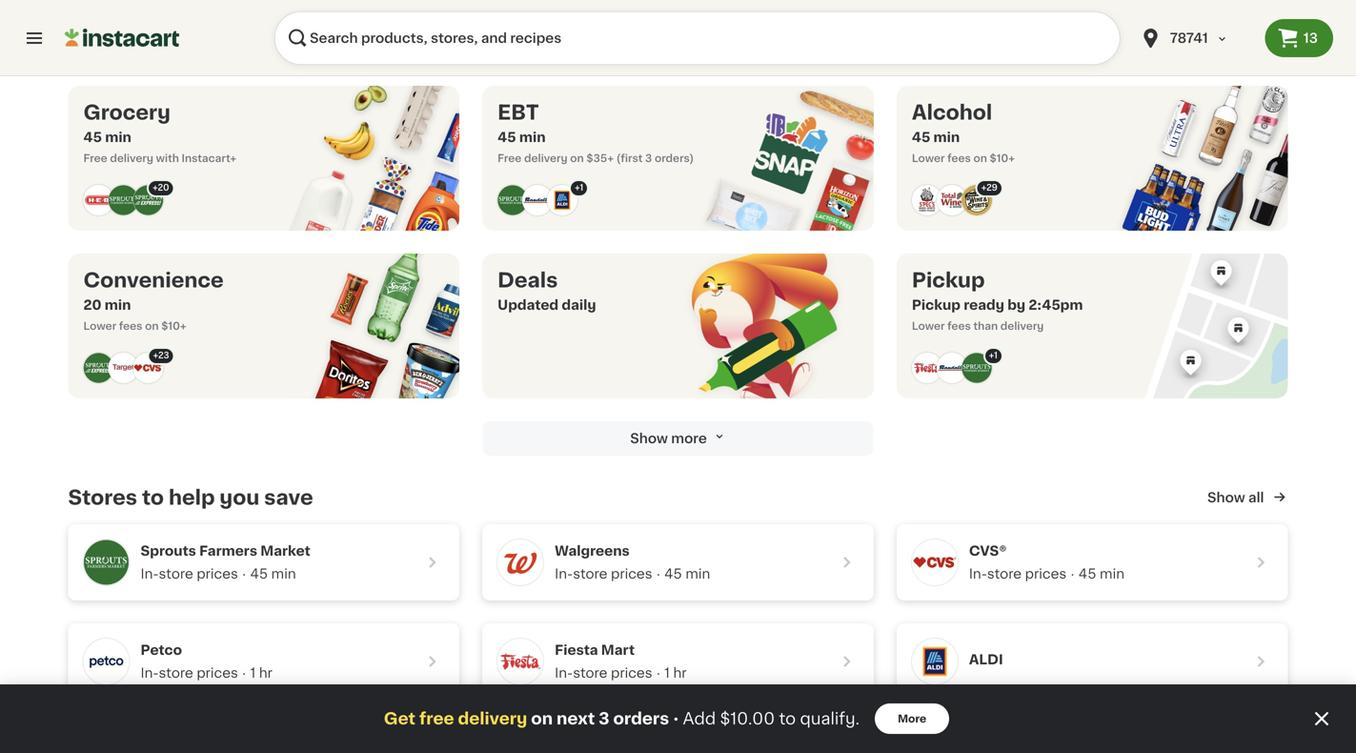 Task type: describe. For each thing, give the bounding box(es) containing it.
45 min for walgreens
[[665, 567, 710, 581]]

fiesta mart 1 hr
[[334, 23, 395, 49]]

on for alcohol
[[974, 153, 987, 163]]

costco
[[470, 23, 510, 33]]

walgreens
[[555, 544, 630, 558]]

Search field
[[275, 11, 1121, 65]]

23
[[158, 351, 169, 360]]

on for ebt
[[570, 153, 584, 163]]

+ for alcohol
[[982, 184, 987, 192]]

3 inside treatment tracker modal dialog
[[599, 711, 610, 727]]

20 for +
[[158, 184, 169, 192]]

deals
[[498, 270, 558, 290]]

free
[[419, 711, 454, 727]]

in-store prices for sprouts farmers market
[[141, 567, 238, 581]]

petco image
[[83, 639, 129, 684]]

in-store prices for walgreens
[[555, 567, 653, 581]]

$10.00
[[720, 711, 775, 727]]

in- for sprouts farmers market
[[141, 567, 159, 581]]

min inside convenience 20 min lower fees on $10+
[[105, 298, 131, 312]]

78741 button
[[1140, 11, 1254, 65]]

aldi
[[969, 653, 1003, 666]]

daily
[[562, 298, 596, 312]]

treatment tracker modal dialog
[[0, 684, 1356, 753]]

view
[[1217, 12, 1250, 25]]

45 inside ebt 45 min free delivery on $35+ (first 3 orders)
[[498, 131, 516, 144]]

stores
[[1234, 31, 1267, 41]]

sprouts farmers market image
[[83, 540, 129, 585]]

stores
[[68, 488, 137, 508]]

fees for convenience
[[119, 321, 142, 331]]

convenience
[[83, 270, 224, 290]]

show all
[[1208, 491, 1264, 504]]

deals updated daily
[[498, 270, 596, 312]]

more button
[[875, 704, 950, 734]]

+ 29
[[982, 184, 998, 192]]

instacart+
[[182, 153, 237, 163]]

45 inside alcohol 45 min lower fees on $10+
[[912, 131, 931, 144]]

mart for fiesta mart 1 hr
[[370, 23, 395, 33]]

aldi logo image
[[547, 185, 578, 215]]

fees for alcohol
[[948, 153, 971, 163]]

in- for cvs®
[[969, 567, 987, 581]]

hr inside the 99 ranch market 1 hr
[[112, 38, 123, 49]]

cvs®
[[969, 544, 1007, 558]]

store for sprouts farmers market
[[159, 567, 193, 581]]

45 min for cvs®
[[1079, 567, 1125, 581]]

qualify.
[[800, 711, 860, 727]]

h-e-b logo image
[[83, 185, 114, 215]]

2 pickup from the top
[[912, 298, 961, 312]]

delivery inside treatment tracker modal dialog
[[458, 711, 527, 727]]

petco
[[141, 643, 182, 657]]

in-store prices for fiesta mart
[[555, 666, 653, 680]]

+ 23
[[153, 351, 169, 360]]

1 pickup from the top
[[912, 270, 985, 290]]

store for petco
[[159, 666, 193, 680]]

cvs® logo image
[[133, 353, 163, 383]]

in-store prices for petco
[[141, 666, 238, 680]]

help
[[169, 488, 215, 508]]

randalls logo image for pickup
[[937, 353, 967, 383]]

aldi image
[[912, 639, 958, 684]]

delivery inside pickup pickup ready by 2:45pm lower fees than delivery
[[1001, 321, 1044, 331]]

store for fiesta mart
[[573, 666, 608, 680]]

deals heading
[[498, 269, 596, 292]]

total wine & more 45 min
[[1068, 23, 1166, 49]]

prices for sprouts farmers market
[[197, 567, 238, 581]]

0 horizontal spatial sprouts express logo image
[[83, 353, 114, 383]]

fiesta for fiesta mart 1 hr
[[334, 23, 367, 33]]

fiesta mart
[[555, 643, 635, 657]]

updated
[[498, 298, 559, 312]]

grocery
[[83, 102, 171, 122]]

2 horizontal spatial sprouts farmers market logo image
[[962, 353, 992, 383]]

convenience heading
[[83, 269, 224, 292]]

alcohol heading
[[912, 101, 1015, 124]]

min inside grocery 45 min free delivery with instacart+
[[105, 131, 131, 144]]

fees inside pickup pickup ready by 2:45pm lower fees than delivery
[[948, 321, 971, 331]]

1 inside the 99 ranch market 1 hr
[[105, 38, 109, 49]]

pickup pickup ready by 2:45pm lower fees than delivery
[[912, 270, 1083, 331]]

store for walgreens
[[573, 567, 608, 581]]

grocery 45 min free delivery with instacart+
[[83, 102, 237, 163]]



Task type: vqa. For each thing, say whether or not it's contained in the screenshot.


Task type: locate. For each thing, give the bounding box(es) containing it.
45
[[1099, 38, 1113, 49], [83, 131, 102, 144], [498, 131, 516, 144], [912, 131, 931, 144], [250, 567, 268, 581], [665, 567, 682, 581], [1079, 567, 1097, 581]]

delivery left with
[[110, 153, 153, 163]]

0 horizontal spatial $10+
[[161, 321, 187, 331]]

+ 1 down ebt 45 min free delivery on $35+ (first 3 orders)
[[575, 184, 584, 192]]

delivery
[[110, 153, 153, 163], [524, 153, 568, 163], [1001, 321, 1044, 331], [458, 711, 527, 727]]

1 vertical spatial randalls logo image
[[937, 353, 967, 383]]

1 horizontal spatial mart
[[601, 643, 635, 657]]

pickup up ready
[[912, 270, 985, 290]]

fiesta mart logo image
[[912, 353, 943, 383]]

store down fiesta mart
[[573, 666, 608, 680]]

0 vertical spatial to
[[142, 488, 164, 508]]

$35+
[[587, 153, 614, 163]]

99
[[68, 23, 82, 33]]

delivery up aldi logo
[[524, 153, 568, 163]]

free down ebt
[[498, 153, 522, 163]]

&
[[1127, 23, 1136, 33]]

in- for fiesta mart
[[555, 666, 573, 680]]

with
[[156, 153, 179, 163]]

orders)
[[655, 153, 694, 163]]

0 vertical spatial market
[[122, 23, 160, 33]]

1 hr for petco
[[250, 666, 273, 680]]

store down walgreens
[[573, 567, 608, 581]]

0 horizontal spatial free
[[83, 153, 107, 163]]

45 inside grocery 45 min free delivery with instacart+
[[83, 131, 102, 144]]

lower inside pickup pickup ready by 2:45pm lower fees than delivery
[[912, 321, 945, 331]]

$10+ inside convenience 20 min lower fees on $10+
[[161, 321, 187, 331]]

walgreens image
[[498, 540, 544, 585]]

0 horizontal spatial 45 min
[[250, 567, 296, 581]]

costco $20 off
[[470, 23, 510, 52]]

1 vertical spatial mart
[[601, 643, 635, 657]]

1 horizontal spatial randalls logo image
[[937, 353, 967, 383]]

1 horizontal spatial 20
[[158, 184, 169, 192]]

fees up total wine & more logo
[[948, 153, 971, 163]]

alcohol
[[912, 102, 993, 122]]

all for view all 69 stores
[[1253, 12, 1269, 25]]

in- down the petco
[[141, 666, 159, 680]]

+ 1 for ebt
[[575, 184, 584, 192]]

1 horizontal spatial sprouts farmers market logo image
[[498, 185, 528, 215]]

0 vertical spatial sprouts express logo image
[[133, 185, 163, 215]]

0 horizontal spatial 1 hr
[[250, 666, 273, 680]]

delivery inside ebt 45 min free delivery on $35+ (first 3 orders)
[[524, 153, 568, 163]]

fees inside convenience 20 min lower fees on $10+
[[119, 321, 142, 331]]

45 inside total wine & more 45 min
[[1099, 38, 1113, 49]]

in-store prices down the petco
[[141, 666, 238, 680]]

+ 1
[[575, 184, 584, 192], [989, 351, 998, 360]]

+ for ebt
[[575, 184, 580, 192]]

sprouts farmers market logo image down than
[[962, 353, 992, 383]]

+ 20
[[153, 184, 169, 192]]

in-store prices down sprouts
[[141, 567, 238, 581]]

lower for convenience
[[83, 321, 116, 331]]

pickup heading
[[912, 269, 1083, 292]]

show more button
[[483, 421, 874, 456]]

sprouts farmers market logo image left aldi logo
[[498, 185, 528, 215]]

to left the help
[[142, 488, 164, 508]]

in-store prices for cvs®
[[969, 567, 1067, 581]]

lower up target: fast delivery logo at the left of the page
[[83, 321, 116, 331]]

ebt heading
[[498, 101, 694, 124]]

min inside alcohol 45 min lower fees on $10+
[[934, 131, 960, 144]]

instacart image
[[65, 27, 179, 50]]

sprouts farmers market
[[141, 544, 311, 558]]

all
[[1253, 12, 1269, 25], [1249, 491, 1264, 504]]

free for ebt
[[498, 153, 522, 163]]

1 horizontal spatial + 1
[[989, 351, 998, 360]]

off
[[494, 41, 510, 52]]

view all 69 stores
[[1217, 12, 1269, 41]]

1 vertical spatial + 1
[[989, 351, 998, 360]]

0 vertical spatial all
[[1253, 12, 1269, 25]]

0 horizontal spatial market
[[122, 23, 160, 33]]

ebt 45 min free delivery on $35+ (first 3 orders)
[[498, 102, 694, 163]]

1 vertical spatial fiesta
[[555, 643, 598, 657]]

hr inside the fiesta mart 1 hr
[[363, 38, 373, 49]]

3 right (first
[[645, 153, 652, 163]]

prices for fiesta mart
[[611, 666, 653, 680]]

to inside treatment tracker modal dialog
[[779, 711, 796, 727]]

than
[[974, 321, 998, 331]]

0 vertical spatial + 1
[[575, 184, 584, 192]]

fees left than
[[948, 321, 971, 331]]

20 inside convenience 20 min lower fees on $10+
[[83, 298, 102, 312]]

wine
[[1097, 23, 1124, 33]]

•
[[673, 711, 679, 726]]

$10+ up 29 on the top of page
[[990, 153, 1015, 163]]

ready
[[964, 298, 1005, 312]]

sprouts farmers market logo image left the + 20
[[108, 185, 139, 215]]

show more
[[630, 432, 707, 445]]

travis heights wine & spirits logo image
[[962, 185, 992, 215]]

in-store prices down fiesta mart
[[555, 666, 653, 680]]

1
[[105, 38, 109, 49], [356, 38, 360, 49], [580, 184, 584, 192], [994, 351, 998, 360], [250, 666, 256, 680], [665, 666, 670, 680]]

add
[[683, 711, 716, 727]]

lower inside convenience 20 min lower fees on $10+
[[83, 321, 116, 331]]

1 vertical spatial more
[[898, 714, 927, 724]]

market for 99 ranch market 1 hr
[[122, 23, 160, 33]]

delivery down "by"
[[1001, 321, 1044, 331]]

$20
[[471, 41, 492, 52]]

+ for grocery
[[153, 184, 158, 192]]

1 horizontal spatial market
[[260, 544, 311, 558]]

free up h-e-b logo
[[83, 153, 107, 163]]

more inside button
[[898, 714, 927, 724]]

store down sprouts
[[159, 567, 193, 581]]

3
[[645, 153, 652, 163], [599, 711, 610, 727]]

on inside alcohol 45 min lower fees on $10+
[[974, 153, 987, 163]]

3 45 min from the left
[[1079, 567, 1125, 581]]

2 45 min from the left
[[665, 567, 710, 581]]

on inside convenience 20 min lower fees on $10+
[[145, 321, 159, 331]]

market inside the 99 ranch market 1 hr
[[122, 23, 160, 33]]

1 horizontal spatial $10+
[[990, 153, 1015, 163]]

0 horizontal spatial 20
[[83, 298, 102, 312]]

show
[[630, 432, 668, 445], [1208, 491, 1246, 504]]

1 horizontal spatial 3
[[645, 153, 652, 163]]

market
[[122, 23, 160, 33], [260, 544, 311, 558]]

randalls logo image for ebt
[[523, 185, 553, 215]]

0 vertical spatial more
[[1138, 23, 1166, 33]]

0 horizontal spatial show
[[630, 432, 668, 445]]

0 vertical spatial $10+
[[990, 153, 1015, 163]]

randalls logo image
[[523, 185, 553, 215], [937, 353, 967, 383]]

all inside view all 69 stores
[[1253, 12, 1269, 25]]

save
[[264, 488, 313, 508]]

1 hr for fiesta mart
[[665, 666, 687, 680]]

orders
[[613, 711, 669, 727]]

farmers
[[199, 544, 257, 558]]

0 vertical spatial 20
[[158, 184, 169, 192]]

min inside total wine & more 45 min
[[1116, 38, 1135, 49]]

+
[[153, 184, 158, 192], [575, 184, 580, 192], [982, 184, 987, 192], [153, 351, 158, 360], [989, 351, 994, 360]]

market right ranch
[[122, 23, 160, 33]]

+ down with
[[153, 184, 158, 192]]

next
[[557, 711, 595, 727]]

lower
[[912, 153, 945, 163], [83, 321, 116, 331], [912, 321, 945, 331]]

lower up spec's logo
[[912, 153, 945, 163]]

on inside treatment tracker modal dialog
[[531, 711, 553, 727]]

0 horizontal spatial more
[[898, 714, 927, 724]]

prices for walgreens
[[611, 567, 653, 581]]

total
[[1068, 23, 1095, 33]]

+ for convenience
[[153, 351, 158, 360]]

$10+ for alcohol
[[990, 153, 1015, 163]]

1 horizontal spatial free
[[498, 153, 522, 163]]

1 horizontal spatial show
[[1208, 491, 1246, 504]]

0 horizontal spatial 3
[[599, 711, 610, 727]]

+ down than
[[989, 351, 994, 360]]

stores to help you save
[[68, 488, 313, 508]]

1 vertical spatial pickup
[[912, 298, 961, 312]]

99 ranch market 1 hr
[[68, 23, 160, 49]]

target: fast delivery logo image
[[108, 353, 139, 383]]

lower for alcohol
[[912, 153, 945, 163]]

spec's logo image
[[912, 185, 943, 215]]

1 vertical spatial all
[[1249, 491, 1264, 504]]

0 vertical spatial pickup
[[912, 270, 985, 290]]

on left $35+
[[570, 153, 584, 163]]

ranch
[[85, 23, 119, 33]]

0 horizontal spatial + 1
[[575, 184, 584, 192]]

0 vertical spatial fiesta
[[334, 23, 367, 33]]

sprouts farmers market logo image
[[108, 185, 139, 215], [498, 185, 528, 215], [962, 353, 992, 383]]

0 horizontal spatial randalls logo image
[[523, 185, 553, 215]]

0 vertical spatial 3
[[645, 153, 652, 163]]

store down the petco
[[159, 666, 193, 680]]

more
[[671, 432, 707, 445]]

all inside show all popup button
[[1249, 491, 1264, 504]]

20 for convenience
[[83, 298, 102, 312]]

delivery inside grocery 45 min free delivery with instacart+
[[110, 153, 153, 163]]

randalls logo image up the 'deals' heading
[[523, 185, 553, 215]]

fiesta for fiesta mart
[[555, 643, 598, 657]]

store for cvs®
[[987, 567, 1022, 581]]

+ 1 for pickup
[[989, 351, 998, 360]]

on up + 29
[[974, 153, 987, 163]]

more
[[1138, 23, 1166, 33], [898, 714, 927, 724]]

1 horizontal spatial 45 min
[[665, 567, 710, 581]]

on
[[570, 153, 584, 163], [974, 153, 987, 163], [145, 321, 159, 331], [531, 711, 553, 727]]

on for convenience
[[145, 321, 159, 331]]

delivery right free
[[458, 711, 527, 727]]

0 vertical spatial mart
[[370, 23, 395, 33]]

1 vertical spatial sprouts express logo image
[[83, 353, 114, 383]]

show all button
[[1208, 488, 1288, 507]]

1 1 hr from the left
[[250, 666, 273, 680]]

on up '+ 23'
[[145, 321, 159, 331]]

sprouts express logo image down with
[[133, 185, 163, 215]]

market down save
[[260, 544, 311, 558]]

fees
[[948, 153, 971, 163], [119, 321, 142, 331], [948, 321, 971, 331]]

1 horizontal spatial 1 hr
[[665, 666, 687, 680]]

1 horizontal spatial sprouts express logo image
[[133, 185, 163, 215]]

fiesta mart image
[[498, 639, 544, 684]]

45 min
[[250, 567, 296, 581], [665, 567, 710, 581], [1079, 567, 1125, 581]]

1 45 min from the left
[[250, 567, 296, 581]]

in- for walgreens
[[555, 567, 573, 581]]

more down aldi icon
[[898, 714, 927, 724]]

get free delivery on next 3 orders • add $10.00 to qualify.
[[384, 711, 860, 727]]

market for sprouts farmers market
[[260, 544, 311, 558]]

free inside ebt 45 min free delivery on $35+ (first 3 orders)
[[498, 153, 522, 163]]

1 vertical spatial to
[[779, 711, 796, 727]]

to
[[142, 488, 164, 508], [779, 711, 796, 727]]

by
[[1008, 298, 1026, 312]]

mart inside the fiesta mart 1 hr
[[370, 23, 395, 33]]

prices for petco
[[197, 666, 238, 680]]

1 vertical spatial market
[[260, 544, 311, 558]]

+ 1 down than
[[989, 351, 998, 360]]

$10+ up 23
[[161, 321, 187, 331]]

total wine & more logo image
[[937, 185, 967, 215]]

1 vertical spatial show
[[1208, 491, 1246, 504]]

you
[[220, 488, 260, 508]]

None search field
[[275, 11, 1121, 65]]

show inside show all popup button
[[1208, 491, 1246, 504]]

in-store prices down cvs®
[[969, 567, 1067, 581]]

29
[[987, 184, 998, 192]]

randalls logo image down ready
[[937, 353, 967, 383]]

1 inside the fiesta mart 1 hr
[[356, 38, 360, 49]]

more right & on the top right of page
[[1138, 23, 1166, 33]]

0 horizontal spatial fiesta
[[334, 23, 367, 33]]

aldi link
[[897, 623, 1288, 700]]

more inside total wine & more 45 min
[[1138, 23, 1166, 33]]

1 vertical spatial 3
[[599, 711, 610, 727]]

pickup left ready
[[912, 298, 961, 312]]

13 button
[[1266, 19, 1334, 57]]

min
[[1116, 38, 1135, 49], [105, 131, 131, 144], [519, 131, 546, 144], [934, 131, 960, 144], [105, 298, 131, 312], [271, 567, 296, 581], [686, 567, 710, 581], [1100, 567, 1125, 581]]

to right $10.00
[[779, 711, 796, 727]]

2 free from the left
[[498, 153, 522, 163]]

fees inside alcohol 45 min lower fees on $10+
[[948, 153, 971, 163]]

+ right total wine & more logo
[[982, 184, 987, 192]]

$10+ for convenience
[[161, 321, 187, 331]]

free inside grocery 45 min free delivery with instacart+
[[83, 153, 107, 163]]

1 horizontal spatial fiesta
[[555, 643, 598, 657]]

1 hr
[[250, 666, 273, 680], [665, 666, 687, 680]]

+ for pickup
[[989, 351, 994, 360]]

in-store prices down walgreens
[[555, 567, 653, 581]]

13
[[1304, 31, 1318, 45]]

hr
[[112, 38, 123, 49], [363, 38, 373, 49], [259, 666, 273, 680], [673, 666, 687, 680]]

get
[[384, 711, 416, 727]]

sprouts express logo image left the cvs® logo
[[83, 353, 114, 383]]

store
[[159, 567, 193, 581], [573, 567, 608, 581], [987, 567, 1022, 581], [159, 666, 193, 680], [573, 666, 608, 680]]

+ right target: fast delivery logo at the left of the page
[[153, 351, 158, 360]]

sprouts express logo image
[[133, 185, 163, 215], [83, 353, 114, 383]]

free for grocery
[[83, 153, 107, 163]]

$10+ inside alcohol 45 min lower fees on $10+
[[990, 153, 1015, 163]]

45 min for sprouts farmers market
[[250, 567, 296, 581]]

on left next
[[531, 711, 553, 727]]

convenience 20 min lower fees on $10+
[[83, 270, 224, 331]]

fiesta inside the fiesta mart 1 hr
[[334, 23, 367, 33]]

grocery heading
[[83, 101, 237, 124]]

2 horizontal spatial 45 min
[[1079, 567, 1125, 581]]

1 vertical spatial 20
[[83, 298, 102, 312]]

1 vertical spatial $10+
[[161, 321, 187, 331]]

1 horizontal spatial to
[[779, 711, 796, 727]]

show inside show more dropdown button
[[630, 432, 668, 445]]

69
[[1218, 31, 1232, 41]]

+ down ebt 45 min free delivery on $35+ (first 3 orders)
[[575, 184, 580, 192]]

fees up target: fast delivery logo at the left of the page
[[119, 321, 142, 331]]

fiesta
[[334, 23, 367, 33], [555, 643, 598, 657]]

lower up fiesta mart logo in the right of the page
[[912, 321, 945, 331]]

min inside ebt 45 min free delivery on $35+ (first 3 orders)
[[519, 131, 546, 144]]

20 down with
[[158, 184, 169, 192]]

in- down walgreens
[[555, 567, 573, 581]]

all for show all
[[1249, 491, 1264, 504]]

78741 button
[[1128, 11, 1266, 65]]

show for show more
[[630, 432, 668, 445]]

mart for fiesta mart
[[601, 643, 635, 657]]

0 horizontal spatial sprouts farmers market logo image
[[108, 185, 139, 215]]

1 free from the left
[[83, 153, 107, 163]]

mart
[[370, 23, 395, 33], [601, 643, 635, 657]]

in- down sprouts
[[141, 567, 159, 581]]

1 horizontal spatial more
[[1138, 23, 1166, 33]]

lower inside alcohol 45 min lower fees on $10+
[[912, 153, 945, 163]]

store down cvs®
[[987, 567, 1022, 581]]

cvs® image
[[912, 540, 958, 585]]

78741
[[1170, 31, 1208, 45]]

2 1 hr from the left
[[665, 666, 687, 680]]

show for show all
[[1208, 491, 1246, 504]]

(first
[[617, 153, 643, 163]]

prices for cvs®
[[1025, 567, 1067, 581]]

$10+
[[990, 153, 1015, 163], [161, 321, 187, 331]]

in-store prices
[[141, 567, 238, 581], [555, 567, 653, 581], [969, 567, 1067, 581], [141, 666, 238, 680], [555, 666, 653, 680]]

0 horizontal spatial to
[[142, 488, 164, 508]]

in- for petco
[[141, 666, 159, 680]]

0 vertical spatial show
[[630, 432, 668, 445]]

0 vertical spatial randalls logo image
[[523, 185, 553, 215]]

on inside ebt 45 min free delivery on $35+ (first 3 orders)
[[570, 153, 584, 163]]

20 down convenience 'heading'
[[83, 298, 102, 312]]

20
[[158, 184, 169, 192], [83, 298, 102, 312]]

sprouts
[[141, 544, 196, 558]]

0 horizontal spatial mart
[[370, 23, 395, 33]]

2:45pm
[[1029, 298, 1083, 312]]

prices
[[197, 567, 238, 581], [611, 567, 653, 581], [1025, 567, 1067, 581], [197, 666, 238, 680], [611, 666, 653, 680]]

in- down fiesta mart
[[555, 666, 573, 680]]

in- down cvs®
[[969, 567, 987, 581]]

free
[[83, 153, 107, 163], [498, 153, 522, 163]]

pickup
[[912, 270, 985, 290], [912, 298, 961, 312]]

ebt
[[498, 102, 539, 122]]

3 right next
[[599, 711, 610, 727]]

3 inside ebt 45 min free delivery on $35+ (first 3 orders)
[[645, 153, 652, 163]]

alcohol 45 min lower fees on $10+
[[912, 102, 1015, 163]]



